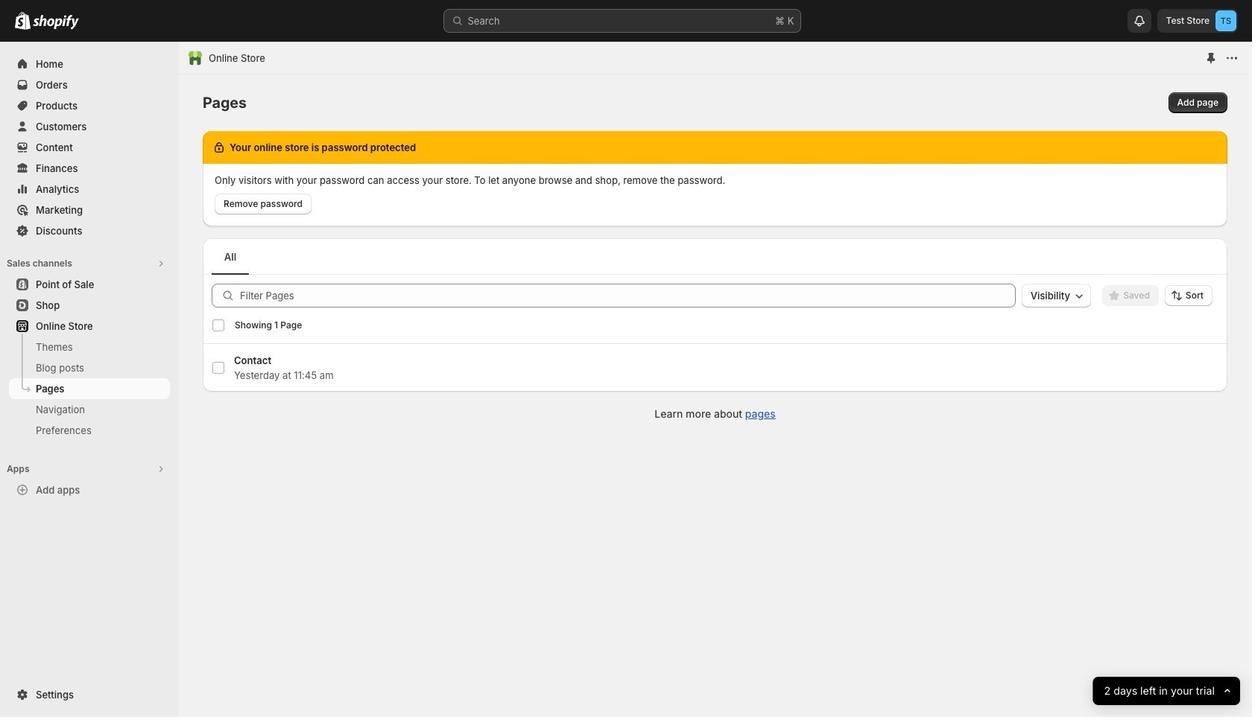 Task type: vqa. For each thing, say whether or not it's contained in the screenshot.
Shopify 'image'
yes



Task type: describe. For each thing, give the bounding box(es) containing it.
1 horizontal spatial shopify image
[[33, 15, 79, 30]]

0 horizontal spatial shopify image
[[15, 12, 31, 30]]



Task type: locate. For each thing, give the bounding box(es) containing it.
test store image
[[1216, 10, 1237, 31]]

shopify image
[[15, 12, 31, 30], [33, 15, 79, 30]]

online store image
[[188, 51, 203, 66]]



